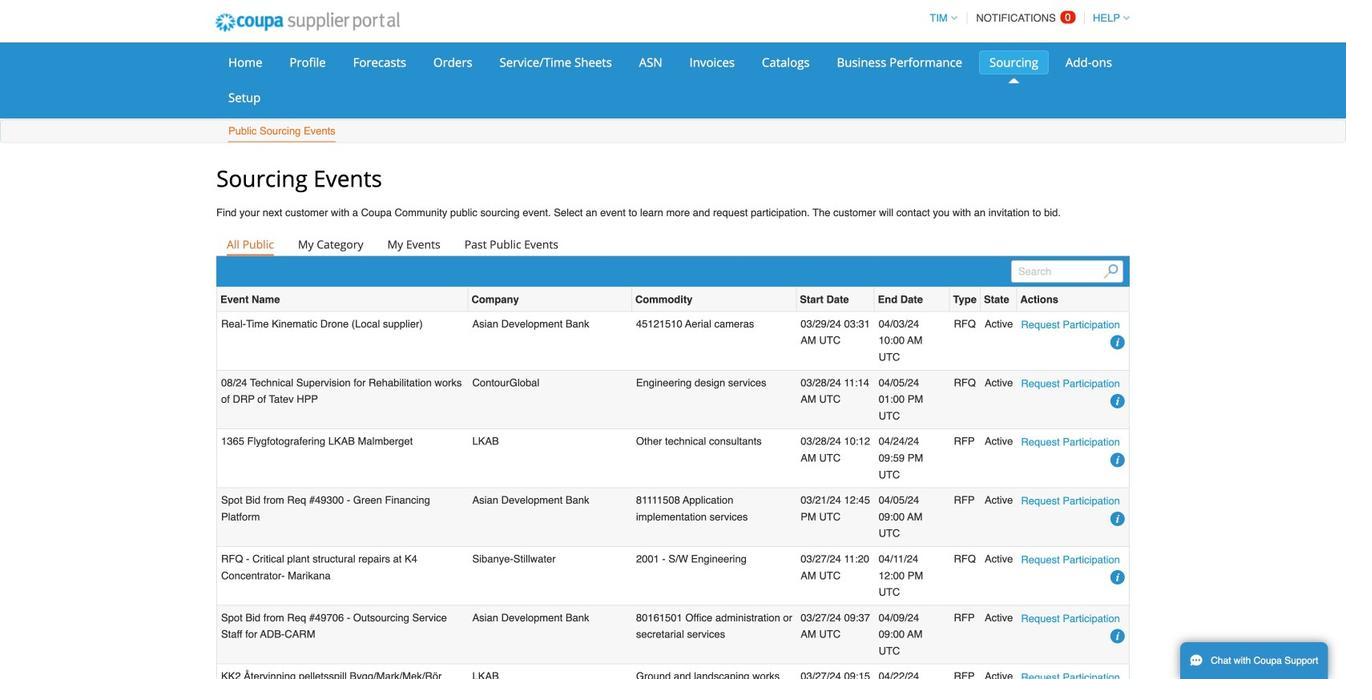 Task type: describe. For each thing, give the bounding box(es) containing it.
coupa supplier portal image
[[204, 2, 411, 42]]

search image
[[1104, 264, 1119, 279]]



Task type: vqa. For each thing, say whether or not it's contained in the screenshot.
discoverable
no



Task type: locate. For each thing, give the bounding box(es) containing it.
Search text field
[[1012, 260, 1124, 283]]

tab list
[[216, 233, 1130, 256]]

navigation
[[923, 2, 1130, 34]]



